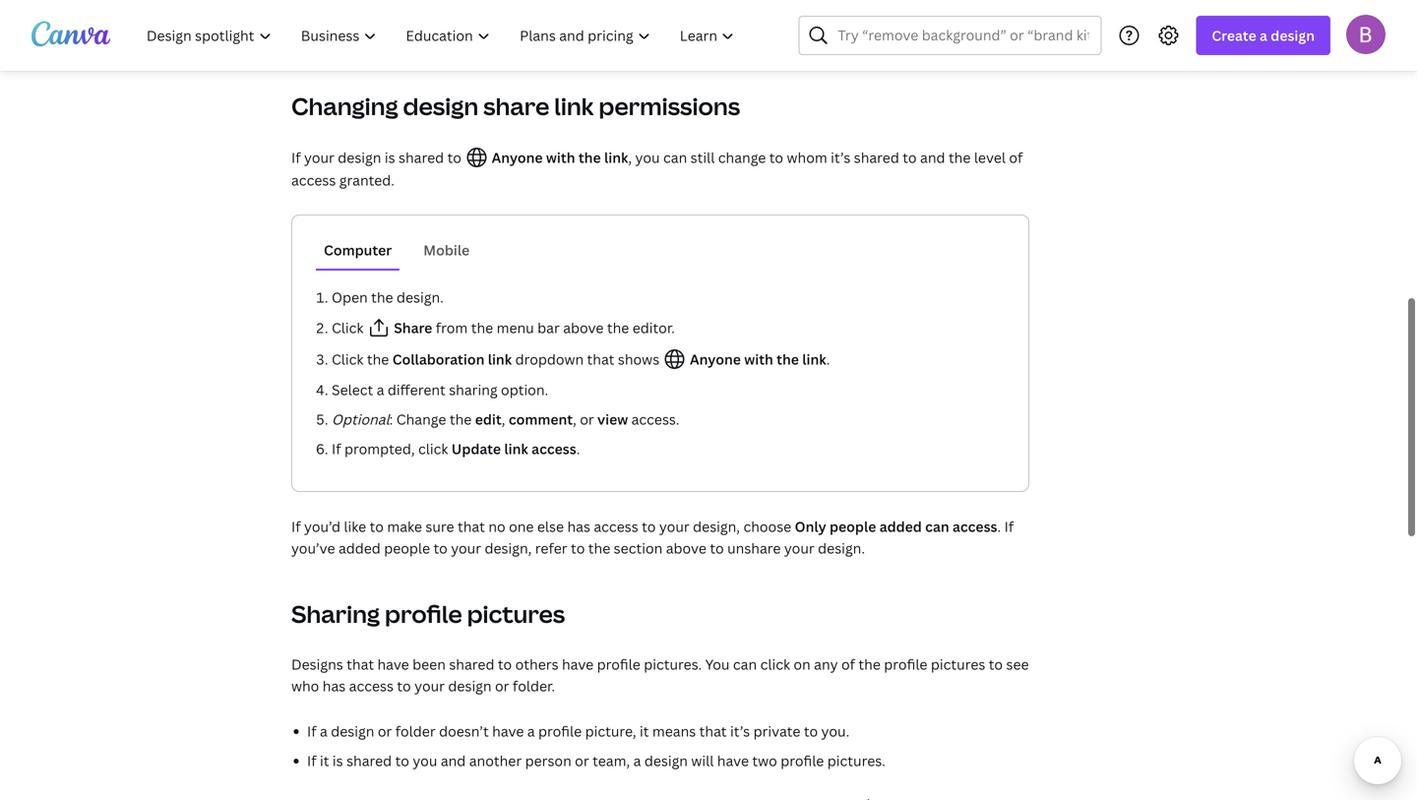Task type: vqa. For each thing, say whether or not it's contained in the screenshot.
Create folder button
no



Task type: locate. For each thing, give the bounding box(es) containing it.
design. down only
[[818, 539, 865, 558]]

private
[[754, 722, 801, 741]]

and
[[920, 148, 945, 167], [441, 751, 466, 770]]

click inside designs that have been shared to others have profile pictures. you can click on any of the profile pictures to see who has access to your design or folder.
[[760, 655, 790, 674]]

changing design share link permissions
[[291, 90, 740, 122]]

if for if a design or folder doesn't have a profile picture, it means that it's private to you.
[[307, 722, 317, 741]]

been
[[413, 655, 446, 674]]

the
[[579, 148, 601, 167], [949, 148, 971, 167], [371, 288, 393, 307], [471, 318, 493, 337], [607, 318, 629, 337], [367, 350, 389, 369], [777, 350, 799, 369], [450, 410, 472, 429], [588, 539, 610, 558], [859, 655, 881, 674]]

anyone for anyone with the link
[[492, 148, 543, 167]]

or left the folder.
[[495, 677, 509, 695]]

1 horizontal spatial design.
[[818, 539, 865, 558]]

access
[[291, 171, 336, 189], [532, 439, 576, 458], [594, 517, 638, 536], [953, 517, 998, 536], [349, 677, 394, 695]]

,
[[628, 148, 632, 167], [502, 410, 505, 429], [573, 410, 577, 429]]

your down been
[[415, 677, 445, 695]]

0 horizontal spatial .
[[576, 439, 580, 458]]

0 vertical spatial design.
[[397, 288, 444, 307]]

design,
[[693, 517, 740, 536], [485, 539, 532, 558]]

if
[[291, 148, 301, 167], [332, 439, 341, 458], [291, 517, 301, 536], [1005, 517, 1014, 536], [307, 722, 317, 741], [307, 751, 317, 770]]

1 vertical spatial has
[[323, 677, 346, 695]]

1 vertical spatial it
[[320, 751, 329, 770]]

with for anyone with the link
[[546, 148, 575, 167]]

your up section
[[659, 517, 690, 536]]

pictures up others
[[467, 598, 565, 630]]

click for click the collaboration link dropdown that shows
[[332, 350, 364, 369]]

0 horizontal spatial of
[[841, 655, 855, 674]]

0 horizontal spatial above
[[563, 318, 604, 337]]

that left the no
[[458, 517, 485, 536]]

of
[[1009, 148, 1023, 167], [841, 655, 855, 674]]

open the design.
[[332, 288, 444, 307]]

1 vertical spatial added
[[339, 539, 381, 558]]

anyone right shows
[[690, 350, 741, 369]]

0 horizontal spatial has
[[323, 677, 346, 695]]

1 horizontal spatial pictures
[[931, 655, 986, 674]]

0 horizontal spatial pictures.
[[644, 655, 702, 674]]

1 horizontal spatial ,
[[573, 410, 577, 429]]

that
[[587, 350, 615, 369], [458, 517, 485, 536], [347, 655, 374, 674], [699, 722, 727, 741]]

1 vertical spatial click
[[760, 655, 790, 674]]

1 horizontal spatial and
[[920, 148, 945, 167]]

with for anyone with the link .
[[744, 350, 773, 369]]

click
[[418, 439, 448, 458], [760, 655, 790, 674]]

of right level
[[1009, 148, 1023, 167]]

1 horizontal spatial anyone
[[690, 350, 741, 369]]

0 vertical spatial can
[[663, 148, 687, 167]]

design. inside ". if you've added people to your design, refer to the section above to unshare your design."
[[818, 539, 865, 558]]

2 vertical spatial can
[[733, 655, 757, 674]]

design, inside ". if you've added people to your design, refer to the section above to unshare your design."
[[485, 539, 532, 558]]

, down permissions
[[628, 148, 632, 167]]

1 horizontal spatial it
[[640, 722, 649, 741]]

0 horizontal spatial click
[[418, 439, 448, 458]]

it left means
[[640, 722, 649, 741]]

0 vertical spatial design,
[[693, 517, 740, 536]]

design
[[1271, 26, 1315, 45], [403, 90, 479, 122], [338, 148, 381, 167], [448, 677, 492, 695], [331, 722, 374, 741], [644, 751, 688, 770]]

have
[[377, 655, 409, 674], [562, 655, 594, 674], [492, 722, 524, 741], [717, 751, 749, 770]]

only
[[795, 517, 826, 536]]

click down change at bottom left
[[418, 439, 448, 458]]

1 vertical spatial people
[[384, 539, 430, 558]]

has down designs
[[323, 677, 346, 695]]

people down the make
[[384, 539, 430, 558]]

profile up person in the bottom left of the page
[[538, 722, 582, 741]]

of right any
[[841, 655, 855, 674]]

menu
[[497, 318, 534, 337]]

pictures left see
[[931, 655, 986, 674]]

picture,
[[585, 722, 636, 741]]

that up will
[[699, 722, 727, 741]]

0 vertical spatial anyone
[[492, 148, 543, 167]]

1 vertical spatial pictures
[[931, 655, 986, 674]]

0 horizontal spatial design,
[[485, 539, 532, 558]]

to
[[447, 148, 461, 167], [769, 148, 784, 167], [903, 148, 917, 167], [370, 517, 384, 536], [642, 517, 656, 536], [434, 539, 448, 558], [571, 539, 585, 558], [710, 539, 724, 558], [498, 655, 512, 674], [989, 655, 1003, 674], [397, 677, 411, 695], [804, 722, 818, 741], [395, 751, 409, 770]]

pictures inside designs that have been shared to others have profile pictures. you can click on any of the profile pictures to see who has access to your design or folder.
[[931, 655, 986, 674]]

if a design or folder doesn't have a profile picture, it means that it's private to you.
[[307, 722, 850, 741]]

anyone down share
[[492, 148, 543, 167]]

is
[[385, 148, 395, 167], [333, 751, 343, 770]]

0 horizontal spatial with
[[546, 148, 575, 167]]

link for click the collaboration link dropdown that shows
[[488, 350, 512, 369]]

0 vertical spatial it's
[[831, 148, 851, 167]]

.
[[826, 350, 830, 369], [576, 439, 580, 458], [998, 517, 1001, 536]]

1 vertical spatial above
[[666, 539, 707, 558]]

1 click from the top
[[332, 318, 367, 337]]

1 horizontal spatial .
[[826, 350, 830, 369]]

that right designs
[[347, 655, 374, 674]]

0 vertical spatial you
[[635, 148, 660, 167]]

or
[[580, 410, 594, 429], [495, 677, 509, 695], [378, 722, 392, 741], [575, 751, 589, 770]]

design up granted.
[[338, 148, 381, 167]]

1 horizontal spatial has
[[567, 517, 590, 536]]

0 horizontal spatial you
[[413, 751, 437, 770]]

that inside designs that have been shared to others have profile pictures. you can click on any of the profile pictures to see who has access to your design or folder.
[[347, 655, 374, 674]]

0 horizontal spatial anyone
[[492, 148, 543, 167]]

above down "if you'd like to make sure that no one else has access to your design, choose only people added can access"
[[666, 539, 707, 558]]

1 horizontal spatial you
[[635, 148, 660, 167]]

click left on
[[760, 655, 790, 674]]

the inside designs that have been shared to others have profile pictures. you can click on any of the profile pictures to see who has access to your design or folder.
[[859, 655, 881, 674]]

it's
[[831, 148, 851, 167], [730, 722, 750, 741]]

anyone with the link
[[488, 148, 628, 167]]

2 horizontal spatial can
[[925, 517, 949, 536]]

profile right two at the right of page
[[781, 751, 824, 770]]

click up select
[[332, 350, 364, 369]]

design up doesn't
[[448, 677, 492, 695]]

a for if
[[320, 722, 328, 741]]

1 vertical spatial design,
[[485, 539, 532, 558]]

bob builder image
[[1346, 15, 1386, 54]]

it's left private
[[730, 722, 750, 741]]

added down like
[[339, 539, 381, 558]]

a right create on the top of page
[[1260, 26, 1268, 45]]

your down only
[[784, 539, 815, 558]]

if inside ". if you've added people to your design, refer to the section above to unshare your design."
[[1005, 517, 1014, 536]]

1 vertical spatial it's
[[730, 722, 750, 741]]

folder
[[395, 722, 436, 741]]

two
[[752, 751, 777, 770]]

0 vertical spatial added
[[880, 517, 922, 536]]

0 horizontal spatial and
[[441, 751, 466, 770]]

1 vertical spatial anyone
[[690, 350, 741, 369]]

shared
[[399, 148, 444, 167], [854, 148, 899, 167], [449, 655, 495, 674], [347, 751, 392, 770]]

a for select
[[377, 380, 384, 399]]

anyone with the link .
[[687, 350, 830, 369]]

1 vertical spatial of
[[841, 655, 855, 674]]

:
[[389, 410, 393, 429]]

1 vertical spatial click
[[332, 350, 364, 369]]

and left level
[[920, 148, 945, 167]]

mobile
[[424, 241, 470, 259]]

or left folder
[[378, 722, 392, 741]]

1 vertical spatial is
[[333, 751, 343, 770]]

if for if prompted, click update link access .
[[332, 439, 341, 458]]

your down sure
[[451, 539, 481, 558]]

profile
[[385, 598, 462, 630], [597, 655, 641, 674], [884, 655, 928, 674], [538, 722, 582, 741], [781, 751, 824, 770]]

0 horizontal spatial ,
[[502, 410, 505, 429]]

you left still
[[635, 148, 660, 167]]

2 vertical spatial .
[[998, 517, 1001, 536]]

others
[[515, 655, 559, 674]]

2 horizontal spatial ,
[[628, 148, 632, 167]]

profile up picture, in the bottom left of the page
[[597, 655, 641, 674]]

to right refer
[[571, 539, 585, 558]]

added right only
[[880, 517, 922, 536]]

if your design is shared to
[[291, 148, 465, 167]]

you've
[[291, 539, 335, 558]]

0 vertical spatial with
[[546, 148, 575, 167]]

2 horizontal spatial .
[[998, 517, 1001, 536]]

, down option.
[[502, 410, 505, 429]]

view
[[597, 410, 628, 429]]

1 horizontal spatial pictures.
[[828, 751, 886, 770]]

1 horizontal spatial is
[[385, 148, 395, 167]]

and down doesn't
[[441, 751, 466, 770]]

anyone
[[492, 148, 543, 167], [690, 350, 741, 369]]

0 vertical spatial people
[[830, 517, 876, 536]]

0 vertical spatial above
[[563, 318, 604, 337]]

0 horizontal spatial pictures
[[467, 598, 565, 630]]

sharing profile pictures
[[291, 598, 565, 630]]

one
[[509, 517, 534, 536]]

0 vertical spatial pictures.
[[644, 655, 702, 674]]

it
[[640, 722, 649, 741], [320, 751, 329, 770]]

1 vertical spatial .
[[576, 439, 580, 458]]

design.
[[397, 288, 444, 307], [818, 539, 865, 558]]

design down means
[[644, 751, 688, 770]]

1 horizontal spatial of
[[1009, 148, 1023, 167]]

unshare
[[727, 539, 781, 558]]

1 horizontal spatial added
[[880, 517, 922, 536]]

pictures. down you.
[[828, 751, 886, 770]]

above
[[563, 318, 604, 337], [666, 539, 707, 558]]

pictures.
[[644, 655, 702, 674], [828, 751, 886, 770]]

computer button
[[316, 231, 400, 269]]

added
[[880, 517, 922, 536], [339, 539, 381, 558]]

has
[[567, 517, 590, 536], [323, 677, 346, 695]]

1 vertical spatial design.
[[818, 539, 865, 558]]

design inside designs that have been shared to others have profile pictures. you can click on any of the profile pictures to see who has access to your design or folder.
[[448, 677, 492, 695]]

change
[[396, 410, 446, 429]]

1 horizontal spatial click
[[760, 655, 790, 674]]

0 horizontal spatial it's
[[730, 722, 750, 741]]

select a different sharing option.
[[332, 380, 548, 399]]

a inside dropdown button
[[1260, 26, 1268, 45]]

shared inside , you can still change to whom it's shared to and the level of access granted.
[[854, 148, 899, 167]]

1 horizontal spatial above
[[666, 539, 707, 558]]

if for if it is shared to you and another person or team, a design will have two profile pictures.
[[307, 751, 317, 770]]

0 vertical spatial and
[[920, 148, 945, 167]]

0 vertical spatial click
[[332, 318, 367, 337]]

0 vertical spatial pictures
[[467, 598, 565, 630]]

1 horizontal spatial design,
[[693, 517, 740, 536]]

1 horizontal spatial can
[[733, 655, 757, 674]]

share
[[394, 318, 432, 337]]

you down folder
[[413, 751, 437, 770]]

pictures. left you
[[644, 655, 702, 674]]

click
[[332, 318, 367, 337], [332, 350, 364, 369]]

to left see
[[989, 655, 1003, 674]]

0 horizontal spatial can
[[663, 148, 687, 167]]

design. up the share
[[397, 288, 444, 307]]

from
[[436, 318, 468, 337]]

1 horizontal spatial with
[[744, 350, 773, 369]]

design right create on the top of page
[[1271, 26, 1315, 45]]

to left others
[[498, 655, 512, 674]]

click the collaboration link dropdown that shows
[[332, 350, 663, 369]]

people right only
[[830, 517, 876, 536]]

1 vertical spatial with
[[744, 350, 773, 369]]

it's right whom
[[831, 148, 851, 167]]

0 vertical spatial of
[[1009, 148, 1023, 167]]

design, down the no
[[485, 539, 532, 558]]

0 horizontal spatial added
[[339, 539, 381, 558]]

design, up the unshare
[[693, 517, 740, 536]]

click down open
[[332, 318, 367, 337]]

can
[[663, 148, 687, 167], [925, 517, 949, 536], [733, 655, 757, 674]]

another
[[469, 751, 522, 770]]

link for anyone with the link
[[604, 148, 628, 167]]

a right select
[[377, 380, 384, 399]]

on
[[794, 655, 811, 674]]

link
[[554, 90, 594, 122], [604, 148, 628, 167], [488, 350, 512, 369], [802, 350, 826, 369], [504, 439, 528, 458]]

to right like
[[370, 517, 384, 536]]

0 vertical spatial it
[[640, 722, 649, 741]]

, left view
[[573, 410, 577, 429]]

it down designs
[[320, 751, 329, 770]]

you inside , you can still change to whom it's shared to and the level of access granted.
[[635, 148, 660, 167]]

select
[[332, 380, 373, 399]]

0 horizontal spatial people
[[384, 539, 430, 558]]

pictures
[[467, 598, 565, 630], [931, 655, 986, 674]]

who
[[291, 677, 319, 695]]

a down designs
[[320, 722, 328, 741]]

above right bar
[[563, 318, 604, 337]]

0 horizontal spatial it
[[320, 751, 329, 770]]

1 vertical spatial can
[[925, 517, 949, 536]]

share
[[483, 90, 549, 122]]

has right else
[[567, 517, 590, 536]]

your
[[304, 148, 335, 167], [659, 517, 690, 536], [451, 539, 481, 558], [784, 539, 815, 558], [415, 677, 445, 695]]

2 click from the top
[[332, 350, 364, 369]]

1 horizontal spatial it's
[[831, 148, 851, 167]]

anyone for anyone with the link .
[[690, 350, 741, 369]]

it's inside , you can still change to whom it's shared to and the level of access granted.
[[831, 148, 851, 167]]

share from the menu bar above the editor.
[[391, 318, 675, 337]]

Try "remove background" or "brand kit" search field
[[838, 17, 1089, 54]]

create a design button
[[1196, 16, 1331, 55]]



Task type: describe. For each thing, give the bounding box(es) containing it.
if it is shared to you and another person or team, a design will have two profile pictures.
[[307, 751, 886, 770]]

refer
[[535, 539, 568, 558]]

edit
[[475, 410, 502, 429]]

sure
[[426, 517, 454, 536]]

to left you.
[[804, 722, 818, 741]]

has inside designs that have been shared to others have profile pictures. you can click on any of the profile pictures to see who has access to your design or folder.
[[323, 677, 346, 695]]

bar
[[538, 318, 560, 337]]

collaboration
[[392, 350, 485, 369]]

to left level
[[903, 148, 917, 167]]

level
[[974, 148, 1006, 167]]

doesn't
[[439, 722, 489, 741]]

create
[[1212, 26, 1257, 45]]

if you'd like to make sure that no one else has access to your design, choose only people added can access
[[291, 517, 998, 536]]

a up person in the bottom left of the page
[[527, 722, 535, 741]]

or left view
[[580, 410, 594, 429]]

you.
[[821, 722, 850, 741]]

have up another
[[492, 722, 524, 741]]

like
[[344, 517, 366, 536]]

will
[[691, 751, 714, 770]]

comment
[[509, 410, 573, 429]]

sharing
[[449, 380, 498, 399]]

option.
[[501, 380, 548, 399]]

can inside , you can still change to whom it's shared to and the level of access granted.
[[663, 148, 687, 167]]

see
[[1006, 655, 1029, 674]]

access inside , you can still change to whom it's shared to and the level of access granted.
[[291, 171, 336, 189]]

or inside designs that have been shared to others have profile pictures. you can click on any of the profile pictures to see who has access to your design or folder.
[[495, 677, 509, 695]]

link for anyone with the link .
[[802, 350, 826, 369]]

person
[[525, 751, 572, 770]]

added inside ". if you've added people to your design, refer to the section above to unshare your design."
[[339, 539, 381, 558]]

0 vertical spatial has
[[567, 517, 590, 536]]

profile up been
[[385, 598, 462, 630]]

if for if your design is shared to
[[291, 148, 301, 167]]

0 horizontal spatial design.
[[397, 288, 444, 307]]

your inside designs that have been shared to others have profile pictures. you can click on any of the profile pictures to see who has access to your design or folder.
[[415, 677, 445, 695]]

0 vertical spatial .
[[826, 350, 830, 369]]

permissions
[[599, 90, 740, 122]]

0 vertical spatial click
[[418, 439, 448, 458]]

. inside ". if you've added people to your design, refer to the section above to unshare your design."
[[998, 517, 1001, 536]]

of inside designs that have been shared to others have profile pictures. you can click on any of the profile pictures to see who has access to your design or folder.
[[841, 655, 855, 674]]

no
[[488, 517, 506, 536]]

can inside designs that have been shared to others have profile pictures. you can click on any of the profile pictures to see who has access to your design or folder.
[[733, 655, 757, 674]]

if for if you'd like to make sure that no one else has access to your design, choose only people added can access
[[291, 517, 301, 536]]

have left been
[[377, 655, 409, 674]]

shared inside designs that have been shared to others have profile pictures. you can click on any of the profile pictures to see who has access to your design or folder.
[[449, 655, 495, 674]]

to left the unshare
[[710, 539, 724, 558]]

click for click
[[332, 318, 367, 337]]

1 horizontal spatial people
[[830, 517, 876, 536]]

else
[[537, 517, 564, 536]]

shows
[[618, 350, 660, 369]]

above inside ". if you've added people to your design, refer to the section above to unshare your design."
[[666, 539, 707, 558]]

and inside , you can still change to whom it's shared to and the level of access granted.
[[920, 148, 945, 167]]

sharing
[[291, 598, 380, 630]]

designs
[[291, 655, 343, 674]]

mobile button
[[416, 231, 478, 269]]

choose
[[744, 517, 792, 536]]

folder.
[[513, 677, 555, 695]]

link for changing design share link permissions
[[554, 90, 594, 122]]

, inside , you can still change to whom it's shared to and the level of access granted.
[[628, 148, 632, 167]]

granted.
[[339, 171, 395, 189]]

whom
[[787, 148, 827, 167]]

designs that have been shared to others have profile pictures. you can click on any of the profile pictures to see who has access to your design or folder.
[[291, 655, 1029, 695]]

to down folder
[[395, 751, 409, 770]]

to up folder
[[397, 677, 411, 695]]

optional : change the edit , comment , or view access.
[[332, 410, 680, 429]]

you'd
[[304, 517, 341, 536]]

update
[[452, 439, 501, 458]]

you
[[705, 655, 730, 674]]

0 horizontal spatial is
[[333, 751, 343, 770]]

top level navigation element
[[134, 16, 751, 55]]

, you can still change to whom it's shared to and the level of access granted.
[[291, 148, 1023, 189]]

have right others
[[562, 655, 594, 674]]

or left team, on the left of page
[[575, 751, 589, 770]]

change
[[718, 148, 766, 167]]

to left whom
[[769, 148, 784, 167]]

to up section
[[642, 517, 656, 536]]

different
[[388, 380, 446, 399]]

have right will
[[717, 751, 749, 770]]

1 vertical spatial you
[[413, 751, 437, 770]]

open
[[332, 288, 368, 307]]

design down top level navigation element
[[403, 90, 479, 122]]

design inside dropdown button
[[1271, 26, 1315, 45]]

team,
[[593, 751, 630, 770]]

computer
[[324, 241, 392, 259]]

if prompted, click update link access .
[[332, 439, 580, 458]]

1 vertical spatial and
[[441, 751, 466, 770]]

make
[[387, 517, 422, 536]]

0 vertical spatial is
[[385, 148, 395, 167]]

editor.
[[633, 318, 675, 337]]

profile right any
[[884, 655, 928, 674]]

any
[[814, 655, 838, 674]]

access inside designs that have been shared to others have profile pictures. you can click on any of the profile pictures to see who has access to your design or folder.
[[349, 677, 394, 695]]

section
[[614, 539, 663, 558]]

still
[[691, 148, 715, 167]]

to down sure
[[434, 539, 448, 558]]

to down changing design share link permissions
[[447, 148, 461, 167]]

the inside , you can still change to whom it's shared to and the level of access granted.
[[949, 148, 971, 167]]

a for create
[[1260, 26, 1268, 45]]

. if you've added people to your design, refer to the section above to unshare your design.
[[291, 517, 1014, 558]]

people inside ". if you've added people to your design, refer to the section above to unshare your design."
[[384, 539, 430, 558]]

your down changing
[[304, 148, 335, 167]]

of inside , you can still change to whom it's shared to and the level of access granted.
[[1009, 148, 1023, 167]]

create a design
[[1212, 26, 1315, 45]]

dropdown
[[515, 350, 584, 369]]

access.
[[631, 410, 680, 429]]

a right team, on the left of page
[[633, 751, 641, 770]]

that left shows
[[587, 350, 615, 369]]

optional
[[332, 410, 389, 429]]

the inside ". if you've added people to your design, refer to the section above to unshare your design."
[[588, 539, 610, 558]]

design left folder
[[331, 722, 374, 741]]

1 vertical spatial pictures.
[[828, 751, 886, 770]]

pictures. inside designs that have been shared to others have profile pictures. you can click on any of the profile pictures to see who has access to your design or folder.
[[644, 655, 702, 674]]

means
[[652, 722, 696, 741]]

changing
[[291, 90, 398, 122]]

prompted,
[[344, 439, 415, 458]]



